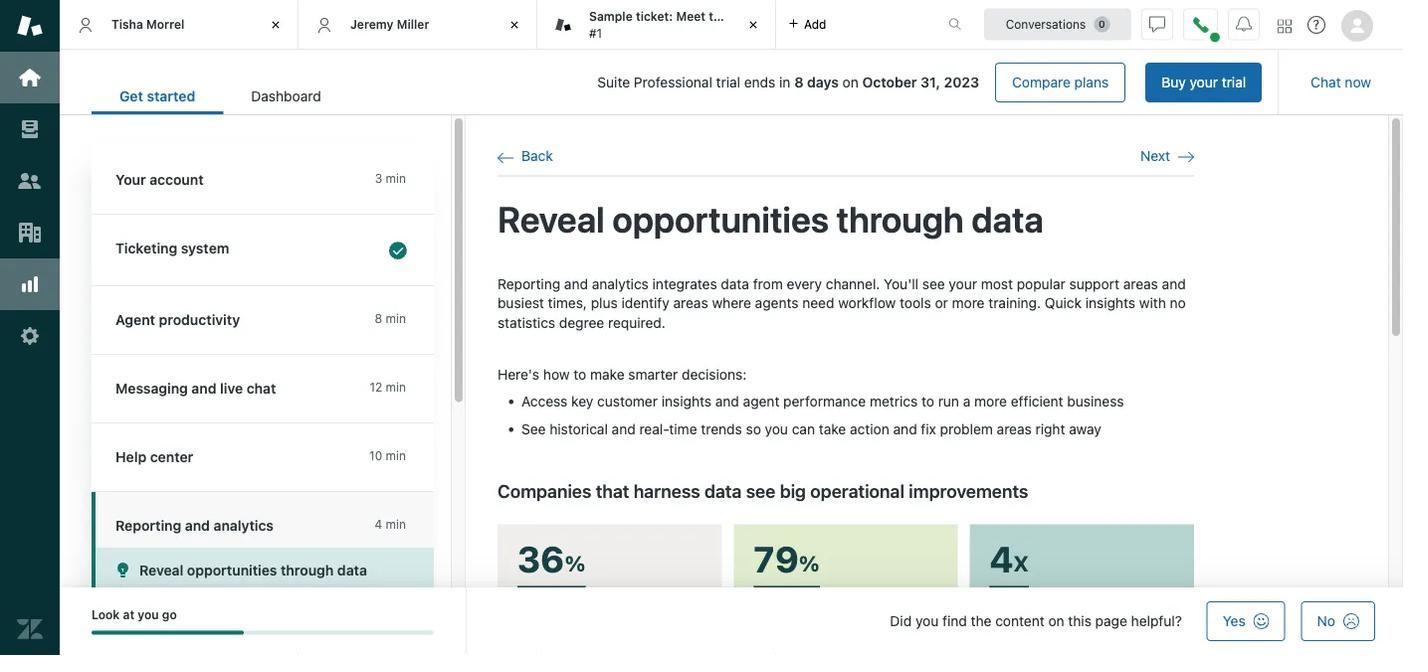Task type: locate. For each thing, give the bounding box(es) containing it.
0 horizontal spatial 4
[[375, 518, 382, 532]]

0 horizontal spatial opportunities
[[187, 562, 277, 579]]

close image up dashboard tab
[[266, 15, 286, 35]]

data inside reporting and analytics integrates data from every channel. you'll see your most popular support areas and busiest times, plus identify areas where agents need workflow tools or more training. quick insights with no statistics degree required.
[[721, 276, 749, 292]]

close image for tab containing sample ticket: meet the ticket
[[743, 15, 763, 35]]

5 min from the top
[[386, 518, 406, 532]]

0 vertical spatial analytics
[[592, 276, 649, 292]]

min for help center
[[386, 449, 406, 463]]

progress bar image
[[92, 631, 244, 635]]

more right a
[[974, 394, 1007, 410]]

0 horizontal spatial 8
[[375, 312, 382, 326]]

analytics inside reporting and analytics integrates data from every channel. you'll see your most popular support areas and busiest times, plus identify areas where agents need workflow tools or more training. quick insights with no statistics degree required.
[[592, 276, 649, 292]]

agent productivity
[[115, 312, 240, 328]]

3 min
[[375, 172, 406, 186]]

1 horizontal spatial insights
[[1085, 295, 1135, 312]]

areas up with
[[1123, 276, 1158, 292]]

1 vertical spatial on
[[1048, 614, 1064, 630]]

fix
[[921, 421, 936, 438]]

1 horizontal spatial see
[[922, 276, 945, 292]]

min up 12 min
[[386, 312, 406, 326]]

the right 'find' in the right of the page
[[971, 614, 992, 630]]

see
[[521, 421, 546, 438]]

section containing compare plans
[[365, 63, 1262, 102]]

content
[[995, 614, 1045, 630]]

reporting up busiest
[[498, 276, 560, 292]]

% down big
[[799, 551, 820, 576]]

0 vertical spatial more
[[952, 295, 985, 312]]

did
[[890, 614, 912, 630]]

1 close image from the left
[[266, 15, 286, 35]]

2 vertical spatial areas
[[997, 421, 1032, 438]]

efficient
[[1011, 394, 1063, 410]]

8 right in
[[794, 74, 804, 91]]

so
[[746, 421, 761, 438]]

customers image
[[17, 168, 43, 194]]

trial left ends
[[716, 74, 740, 91]]

close image
[[266, 15, 286, 35], [743, 15, 763, 35]]

1 horizontal spatial areas
[[997, 421, 1032, 438]]

1 horizontal spatial opportunities
[[612, 198, 829, 240]]

through up progress-bar progress bar
[[281, 562, 334, 579]]

see up or
[[922, 276, 945, 292]]

tab list
[[92, 78, 349, 114]]

insights up the time on the left
[[662, 394, 712, 410]]

min right the 3
[[386, 172, 406, 186]]

opportunities inside button
[[187, 562, 277, 579]]

2 % from the left
[[799, 551, 820, 576]]

1 horizontal spatial %
[[799, 551, 820, 576]]

from
[[753, 276, 783, 292]]

no
[[1170, 295, 1186, 312]]

see inside reporting and analytics integrates data from every channel. you'll see your most popular support areas and busiest times, plus identify areas where agents need workflow tools or more training. quick insights with no statistics degree required.
[[922, 276, 945, 292]]

chat now button
[[1295, 63, 1387, 102]]

and left fix
[[893, 421, 917, 438]]

see
[[922, 276, 945, 292], [746, 481, 776, 502]]

0 horizontal spatial analytics
[[214, 518, 274, 534]]

0 vertical spatial opportunities
[[612, 198, 829, 240]]

reporting and analytics
[[115, 518, 274, 534]]

1 min from the top
[[386, 172, 406, 186]]

1 vertical spatial 4
[[990, 538, 1014, 581]]

sample
[[589, 10, 633, 23]]

1 vertical spatial your
[[949, 276, 977, 292]]

help center
[[115, 449, 193, 466]]

0 horizontal spatial close image
[[266, 15, 286, 35]]

degree
[[559, 315, 604, 331]]

0 vertical spatial see
[[922, 276, 945, 292]]

1 horizontal spatial your
[[1190, 74, 1218, 91]]

3
[[375, 172, 382, 186]]

miller
[[397, 17, 429, 31]]

areas for reporting and analytics integrates data from every channel. you'll see your most popular support areas and busiest times, plus identify areas where agents need workflow tools or more training. quick insights with no statistics degree required.
[[1123, 276, 1158, 292]]

0 vertical spatial reporting
[[498, 276, 560, 292]]

opportunities down reporting and analytics
[[187, 562, 277, 579]]

on left this
[[1048, 614, 1064, 630]]

0 horizontal spatial your
[[949, 276, 977, 292]]

0 horizontal spatial see
[[746, 481, 776, 502]]

close image for tisha morrel tab
[[266, 15, 286, 35]]

back
[[521, 148, 553, 164]]

trial for professional
[[716, 74, 740, 91]]

chat now
[[1311, 74, 1371, 91]]

go
[[162, 609, 177, 622]]

zendesk products image
[[1278, 19, 1292, 33]]

1 horizontal spatial reveal opportunities through data
[[498, 198, 1044, 240]]

your left most
[[949, 276, 977, 292]]

insights down support
[[1085, 295, 1135, 312]]

1 horizontal spatial 4
[[990, 538, 1014, 581]]

0 vertical spatial 8
[[794, 74, 804, 91]]

1 horizontal spatial reporting
[[498, 276, 560, 292]]

account
[[150, 172, 204, 188]]

you right did
[[916, 614, 939, 630]]

reporting down help center
[[115, 518, 181, 534]]

trial for your
[[1222, 74, 1246, 91]]

on right the days
[[842, 74, 859, 91]]

0 vertical spatial on
[[842, 74, 859, 91]]

with
[[1139, 295, 1166, 312]]

0 horizontal spatial areas
[[673, 295, 708, 312]]

historical
[[550, 421, 608, 438]]

reporting and analytics integrates data from every channel. you'll see your most popular support areas and busiest times, plus identify areas where agents need workflow tools or more training. quick insights with no statistics degree required.
[[498, 276, 1186, 331]]

1 horizontal spatial through
[[837, 198, 964, 240]]

0 vertical spatial 4
[[375, 518, 382, 532]]

1 horizontal spatial on
[[1048, 614, 1064, 630]]

4
[[375, 518, 382, 532], [990, 538, 1014, 581]]

data
[[972, 198, 1044, 240], [721, 276, 749, 292], [705, 481, 742, 502], [337, 562, 367, 579]]

more right or
[[952, 295, 985, 312]]

areas down efficient
[[997, 421, 1032, 438]]

0 horizontal spatial through
[[281, 562, 334, 579]]

0 horizontal spatial insights
[[662, 394, 712, 410]]

reveal opportunities through data up progress-bar progress bar
[[139, 562, 367, 579]]

dashboard
[[251, 88, 321, 105]]

compare plans
[[1012, 74, 1109, 91]]

reveal down 'back'
[[498, 198, 605, 240]]

october
[[862, 74, 917, 91]]

the inside "sample ticket: meet the ticket #1"
[[709, 10, 728, 23]]

analytics
[[592, 276, 649, 292], [214, 518, 274, 534]]

1 vertical spatial reporting
[[115, 518, 181, 534]]

and up no on the right of the page
[[1162, 276, 1186, 292]]

you
[[765, 421, 788, 438], [138, 609, 159, 622], [916, 614, 939, 630]]

0 horizontal spatial reveal opportunities through data
[[139, 562, 367, 579]]

companies
[[498, 481, 592, 502]]

% inside 79 %
[[799, 551, 820, 576]]

analytics up plus
[[592, 276, 649, 292]]

messaging and live chat
[[115, 381, 276, 397]]

2 close image from the left
[[743, 15, 763, 35]]

problem
[[940, 421, 993, 438]]

close image left the add popup button
[[743, 15, 763, 35]]

through up you'll
[[837, 198, 964, 240]]

section
[[365, 63, 1262, 102]]

get
[[119, 88, 143, 105]]

% for 79
[[799, 551, 820, 576]]

0 vertical spatial your
[[1190, 74, 1218, 91]]

4 up content in the bottom right of the page
[[990, 538, 1014, 581]]

progress-bar progress bar
[[92, 631, 434, 635]]

12 min
[[370, 381, 406, 395]]

reveal opportunities through data inside content-title region
[[498, 198, 1044, 240]]

2 min from the top
[[386, 312, 406, 326]]

min for reporting and analytics
[[386, 518, 406, 532]]

helpful?
[[1131, 614, 1182, 630]]

reveal
[[498, 198, 605, 240], [139, 562, 183, 579]]

region
[[498, 274, 1194, 656]]

you right at
[[138, 609, 159, 622]]

reporting for reporting and analytics
[[115, 518, 181, 534]]

meet
[[676, 10, 706, 23]]

8 inside section
[[794, 74, 804, 91]]

1 horizontal spatial close image
[[743, 15, 763, 35]]

smarter
[[628, 366, 678, 382]]

1 horizontal spatial reveal
[[498, 198, 605, 240]]

areas
[[1123, 276, 1158, 292], [673, 295, 708, 312], [997, 421, 1032, 438]]

time
[[669, 421, 697, 438]]

identify
[[621, 295, 669, 312]]

productivity
[[159, 312, 240, 328]]

suite
[[597, 74, 630, 91]]

opportunities up integrates
[[612, 198, 829, 240]]

buy your trial
[[1162, 74, 1246, 91]]

areas down integrates
[[673, 295, 708, 312]]

performance
[[783, 394, 866, 410]]

0 vertical spatial reveal
[[498, 198, 605, 240]]

min
[[386, 172, 406, 186], [386, 312, 406, 326], [386, 381, 406, 395], [386, 449, 406, 463], [386, 518, 406, 532]]

1 vertical spatial insights
[[662, 394, 712, 410]]

reveal opportunities through data up the from
[[498, 198, 1044, 240]]

0 vertical spatial the
[[709, 10, 728, 23]]

conversations button
[[984, 8, 1131, 40]]

insights inside reporting and analytics integrates data from every channel. you'll see your most popular support areas and busiest times, plus identify areas where agents need workflow tools or more training. quick insights with no statistics degree required.
[[1085, 295, 1135, 312]]

integrates
[[652, 276, 717, 292]]

8 up 12
[[375, 312, 382, 326]]

reporting for reporting and analytics integrates data from every channel. you'll see your most popular support areas and busiest times, plus identify areas where agents need workflow tools or more training. quick insights with no statistics degree required.
[[498, 276, 560, 292]]

see left big
[[746, 481, 776, 502]]

close image inside tisha morrel tab
[[266, 15, 286, 35]]

1 vertical spatial reveal opportunities through data
[[139, 562, 367, 579]]

1 horizontal spatial to
[[921, 394, 934, 410]]

zendesk image
[[17, 617, 43, 643]]

professional
[[634, 74, 712, 91]]

or
[[935, 295, 948, 312]]

tab
[[537, 0, 776, 50]]

and up trends
[[715, 394, 739, 410]]

close image inside tab
[[743, 15, 763, 35]]

2 trial from the left
[[716, 74, 740, 91]]

and down "customer"
[[612, 421, 636, 438]]

1 vertical spatial to
[[921, 394, 934, 410]]

4 min from the top
[[386, 449, 406, 463]]

2 horizontal spatial areas
[[1123, 276, 1158, 292]]

1 horizontal spatial you
[[765, 421, 788, 438]]

1 vertical spatial see
[[746, 481, 776, 502]]

3 min from the top
[[386, 381, 406, 395]]

on
[[842, 74, 859, 91], [1048, 614, 1064, 630]]

analytics for reporting and analytics
[[214, 518, 274, 534]]

trial down notifications image
[[1222, 74, 1246, 91]]

1 trial from the left
[[1222, 74, 1246, 91]]

reporting inside reporting and analytics integrates data from every channel. you'll see your most popular support areas and busiest times, plus identify areas where agents need workflow tools or more training. quick insights with no statistics degree required.
[[498, 276, 560, 292]]

1 vertical spatial through
[[281, 562, 334, 579]]

0 horizontal spatial on
[[842, 74, 859, 91]]

8 min
[[375, 312, 406, 326]]

live
[[220, 381, 243, 397]]

statistics
[[498, 315, 555, 331]]

0 vertical spatial areas
[[1123, 276, 1158, 292]]

reveal up go
[[139, 562, 183, 579]]

1 horizontal spatial 8
[[794, 74, 804, 91]]

min for your account
[[386, 172, 406, 186]]

you right so
[[765, 421, 788, 438]]

your
[[1190, 74, 1218, 91], [949, 276, 977, 292]]

and down center
[[185, 518, 210, 534]]

agent
[[115, 312, 155, 328]]

min right 10
[[386, 449, 406, 463]]

most
[[981, 276, 1013, 292]]

4 down 10
[[375, 518, 382, 532]]

suite professional trial ends in 8 days on october 31, 2023
[[597, 74, 979, 91]]

1 % from the left
[[565, 551, 586, 576]]

0 horizontal spatial the
[[709, 10, 728, 23]]

0 horizontal spatial %
[[565, 551, 586, 576]]

4 min
[[375, 518, 406, 532]]

page
[[1095, 614, 1127, 630]]

0 vertical spatial through
[[837, 198, 964, 240]]

1 horizontal spatial analytics
[[592, 276, 649, 292]]

organizations image
[[17, 220, 43, 246]]

% down companies
[[565, 551, 586, 576]]

analytics up reveal opportunities through data button
[[214, 518, 274, 534]]

min right 12
[[386, 381, 406, 395]]

8
[[794, 74, 804, 91], [375, 312, 382, 326]]

notifications image
[[1236, 16, 1252, 32]]

reveal inside reveal opportunities through data button
[[139, 562, 183, 579]]

your inside buy your trial button
[[1190, 74, 1218, 91]]

to right how
[[573, 366, 586, 382]]

1 horizontal spatial the
[[971, 614, 992, 630]]

you'll
[[884, 276, 919, 292]]

1 vertical spatial opportunities
[[187, 562, 277, 579]]

real-
[[639, 421, 669, 438]]

1 vertical spatial analytics
[[214, 518, 274, 534]]

to left the run
[[921, 394, 934, 410]]

next
[[1140, 148, 1170, 164]]

get help image
[[1308, 16, 1326, 34]]

0 horizontal spatial reveal
[[139, 562, 183, 579]]

4 x
[[990, 538, 1029, 581]]

0 vertical spatial reveal opportunities through data
[[498, 198, 1044, 240]]

1 horizontal spatial trial
[[1222, 74, 1246, 91]]

0 vertical spatial insights
[[1085, 295, 1135, 312]]

1 vertical spatial reveal
[[139, 562, 183, 579]]

1 vertical spatial the
[[971, 614, 992, 630]]

content-title region
[[498, 196, 1194, 242]]

0 vertical spatial to
[[573, 366, 586, 382]]

the right meet
[[709, 10, 728, 23]]

min inside your account heading
[[386, 172, 406, 186]]

trial inside button
[[1222, 74, 1246, 91]]

0 horizontal spatial reporting
[[115, 518, 181, 534]]

1 vertical spatial areas
[[673, 295, 708, 312]]

% inside 36 %
[[565, 551, 586, 576]]

min down 10 min
[[386, 518, 406, 532]]

your right buy
[[1190, 74, 1218, 91]]

October 31, 2023 text field
[[862, 74, 979, 91]]

areas for see historical and real-time trends so you can take action and fix problem areas right away
[[997, 421, 1032, 438]]

sample ticket: meet the ticket #1
[[589, 10, 764, 40]]

footer
[[60, 588, 1403, 656]]

%
[[565, 551, 586, 576], [799, 551, 820, 576]]

required.
[[608, 315, 666, 331]]

0 horizontal spatial trial
[[716, 74, 740, 91]]

and
[[564, 276, 588, 292], [1162, 276, 1186, 292], [191, 381, 216, 397], [715, 394, 739, 410], [612, 421, 636, 438], [893, 421, 917, 438], [185, 518, 210, 534]]

4 for 4 x
[[990, 538, 1014, 581]]



Task type: vqa. For each thing, say whether or not it's contained in the screenshot.
Reveal inside the content-title region
yes



Task type: describe. For each thing, give the bounding box(es) containing it.
add
[[804, 17, 826, 31]]

agent
[[743, 394, 780, 410]]

2023
[[944, 74, 979, 91]]

the for ticket
[[709, 10, 728, 23]]

dashboard tab
[[223, 78, 349, 114]]

chat
[[1311, 74, 1341, 91]]

the for content
[[971, 614, 992, 630]]

days
[[807, 74, 839, 91]]

look
[[92, 609, 120, 622]]

customer
[[597, 394, 658, 410]]

2 horizontal spatial you
[[916, 614, 939, 630]]

jeremy
[[350, 17, 394, 31]]

reveal opportunities through data button
[[96, 548, 434, 593]]

workflow
[[838, 295, 896, 312]]

compare plans button
[[995, 63, 1126, 102]]

started
[[147, 88, 195, 105]]

system
[[181, 240, 229, 257]]

your inside reporting and analytics integrates data from every channel. you'll see your most popular support areas and busiest times, plus identify areas where agents need workflow tools or more training. quick insights with no statistics degree required.
[[949, 276, 977, 292]]

button displays agent's chat status as invisible. image
[[1149, 16, 1165, 32]]

% for 36
[[565, 551, 586, 576]]

busiest
[[498, 295, 544, 312]]

your account heading
[[92, 146, 434, 215]]

how
[[543, 366, 570, 382]]

zendesk support image
[[17, 13, 43, 39]]

your account
[[115, 172, 204, 188]]

ticketing system
[[115, 240, 229, 257]]

tabs tab list
[[60, 0, 927, 50]]

plus
[[591, 295, 618, 312]]

10
[[369, 449, 382, 463]]

no button
[[1301, 602, 1375, 642]]

add button
[[776, 0, 838, 49]]

away
[[1069, 421, 1101, 438]]

reveal opportunities through data inside button
[[139, 562, 367, 579]]

1 vertical spatial 8
[[375, 312, 382, 326]]

x
[[1014, 551, 1029, 576]]

that
[[596, 481, 629, 502]]

data inside content-title region
[[972, 198, 1044, 240]]

quick
[[1045, 295, 1082, 312]]

reveal inside content-title region
[[498, 198, 605, 240]]

jeremy miller tab
[[299, 0, 537, 50]]

opportunities inside content-title region
[[612, 198, 829, 240]]

center
[[150, 449, 193, 466]]

0 horizontal spatial you
[[138, 609, 159, 622]]

yes button
[[1207, 602, 1285, 642]]

ends
[[744, 74, 776, 91]]

buy your trial button
[[1146, 63, 1262, 102]]

min for agent productivity
[[386, 312, 406, 326]]

support
[[1069, 276, 1119, 292]]

10 min
[[369, 449, 406, 463]]

agents
[[755, 295, 799, 312]]

tools
[[900, 295, 931, 312]]

min for messaging and live chat
[[386, 381, 406, 395]]

business
[[1067, 394, 1124, 410]]

main element
[[0, 0, 60, 656]]

close image
[[505, 15, 524, 35]]

big
[[780, 481, 806, 502]]

chat
[[247, 381, 276, 397]]

36
[[517, 538, 565, 581]]

and left live
[[191, 381, 216, 397]]

#1
[[589, 26, 602, 40]]

at
[[123, 609, 134, 622]]

through inside content-title region
[[837, 198, 964, 240]]

a
[[963, 394, 971, 410]]

trends
[[701, 421, 742, 438]]

tisha
[[111, 17, 143, 31]]

popular
[[1017, 276, 1066, 292]]

views image
[[17, 116, 43, 142]]

through inside button
[[281, 562, 334, 579]]

can
[[792, 421, 815, 438]]

jeremy miller
[[350, 17, 429, 31]]

make
[[590, 366, 625, 382]]

now
[[1345, 74, 1371, 91]]

more inside reporting and analytics integrates data from every channel. you'll see your most popular support areas and busiest times, plus identify areas where agents need workflow tools or more training. quick insights with no statistics degree required.
[[952, 295, 985, 312]]

here's how to make smarter decisions:
[[498, 366, 747, 382]]

on inside section
[[842, 74, 859, 91]]

ticketing system button
[[92, 215, 430, 286]]

no
[[1317, 614, 1335, 630]]

did you find the content on this page helpful?
[[890, 614, 1182, 630]]

here's
[[498, 366, 539, 382]]

reporting image
[[17, 272, 43, 298]]

admin image
[[17, 323, 43, 349]]

operational
[[810, 481, 905, 502]]

every
[[787, 276, 822, 292]]

analytics for reporting and analytics integrates data from every channel. you'll see your most popular support areas and busiest times, plus identify areas where agents need workflow tools or more training. quick insights with no statistics degree required.
[[592, 276, 649, 292]]

tisha morrel
[[111, 17, 185, 31]]

get started image
[[17, 65, 43, 91]]

yes
[[1223, 614, 1246, 630]]

region containing 36
[[498, 274, 1194, 656]]

1 vertical spatial more
[[974, 394, 1007, 410]]

companies that harness data see big operational improvements
[[498, 481, 1028, 502]]

31,
[[921, 74, 940, 91]]

tisha morrel tab
[[60, 0, 299, 50]]

data inside reveal opportunities through data button
[[337, 562, 367, 579]]

messaging
[[115, 381, 188, 397]]

improvements
[[909, 481, 1028, 502]]

see historical and real-time trends so you can take action and fix problem areas right away
[[521, 421, 1101, 438]]

tab list containing get started
[[92, 78, 349, 114]]

ticket:
[[636, 10, 673, 23]]

conversations
[[1006, 17, 1086, 31]]

back button
[[498, 147, 553, 166]]

tab containing sample ticket: meet the ticket
[[537, 0, 776, 50]]

and up times,
[[564, 276, 588, 292]]

key
[[571, 394, 593, 410]]

footer containing did you find the content on this page helpful?
[[60, 588, 1403, 656]]

look at you go
[[92, 609, 177, 622]]

0 horizontal spatial to
[[573, 366, 586, 382]]

79 %
[[754, 538, 820, 581]]

this
[[1068, 614, 1092, 630]]

4 for 4 min
[[375, 518, 382, 532]]

need
[[802, 295, 834, 312]]



